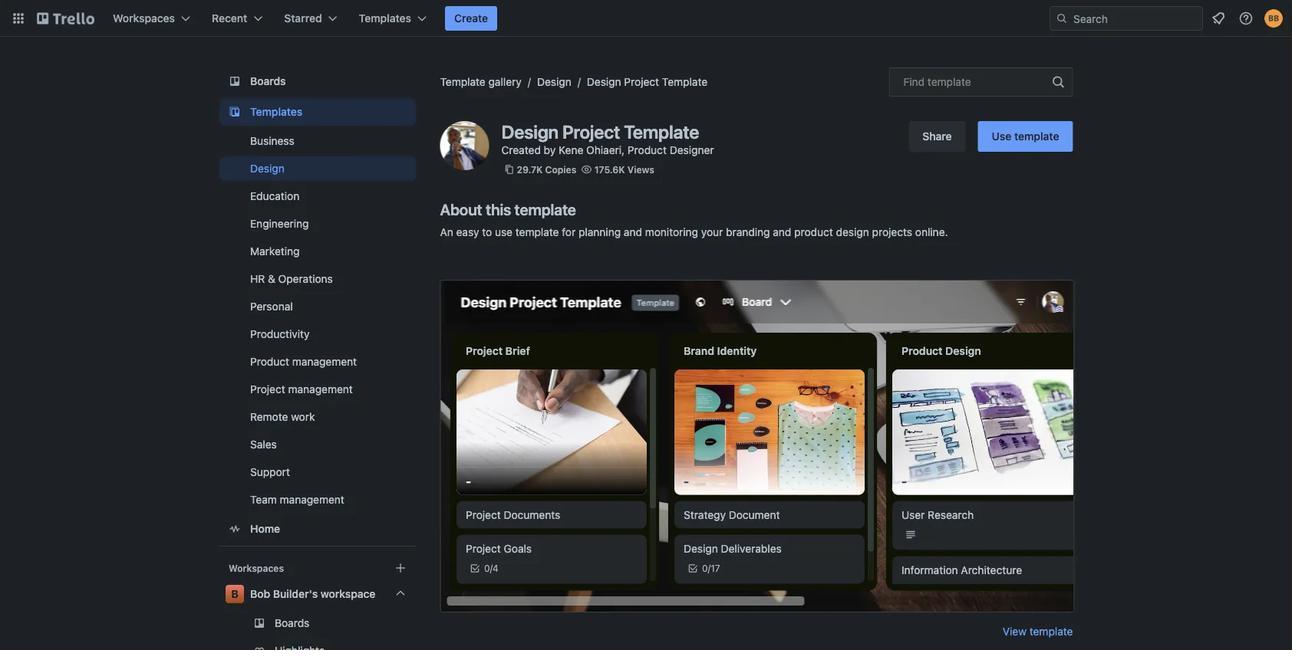 Task type: locate. For each thing, give the bounding box(es) containing it.
management for product management
[[292, 356, 357, 368]]

product
[[628, 144, 667, 157], [250, 356, 289, 368]]

operations
[[278, 273, 333, 286]]

project
[[624, 76, 660, 88], [563, 121, 620, 143], [250, 383, 285, 396]]

template inside design project template created by kene ohiaeri, product designer
[[624, 121, 699, 143]]

boards link down bob builder's workspace
[[219, 612, 416, 636]]

0 horizontal spatial design link
[[219, 157, 416, 181]]

1 horizontal spatial templates
[[359, 12, 411, 25]]

0 vertical spatial product
[[628, 144, 667, 157]]

view
[[1003, 626, 1027, 639]]

view template
[[1003, 626, 1074, 639]]

product management
[[250, 356, 357, 368]]

bob builder's workspace
[[250, 588, 375, 601]]

template
[[440, 76, 486, 88], [662, 76, 708, 88], [624, 121, 699, 143]]

templates
[[359, 12, 411, 25], [250, 106, 302, 118]]

management for team management
[[280, 494, 344, 507]]

management inside the project management link
[[288, 383, 353, 396]]

template inside use template button
[[1015, 130, 1060, 143]]

management inside product management link
[[292, 356, 357, 368]]

business
[[250, 135, 294, 147]]

starred
[[284, 12, 322, 25]]

0 horizontal spatial templates
[[250, 106, 302, 118]]

0 vertical spatial templates
[[359, 12, 411, 25]]

0 vertical spatial boards
[[250, 75, 286, 88]]

gallery
[[489, 76, 522, 88]]

1 vertical spatial management
[[288, 383, 353, 396]]

design up created
[[502, 121, 559, 143]]

1 and from the left
[[624, 226, 643, 239]]

project inside the project management link
[[250, 383, 285, 396]]

boards
[[250, 75, 286, 88], [274, 618, 309, 630]]

create
[[454, 12, 488, 25]]

0 vertical spatial boards link
[[219, 68, 416, 95]]

and left product
[[773, 226, 792, 239]]

template right use
[[1015, 130, 1060, 143]]

and right planning
[[624, 226, 643, 239]]

design project template
[[587, 76, 708, 88]]

boards link up templates link
[[219, 68, 416, 95]]

management down product management link
[[288, 383, 353, 396]]

recent button
[[203, 6, 272, 31]]

workspaces
[[113, 12, 175, 25], [228, 563, 284, 574]]

board image
[[225, 72, 244, 91]]

design link
[[537, 76, 572, 88], [219, 157, 416, 181]]

template for use template
[[1015, 130, 1060, 143]]

1 vertical spatial boards
[[274, 618, 309, 630]]

this
[[486, 200, 511, 218]]

2 vertical spatial management
[[280, 494, 344, 507]]

1 horizontal spatial workspaces
[[228, 563, 284, 574]]

template right 'find'
[[928, 76, 972, 88]]

planning
[[579, 226, 621, 239]]

template inside find template field
[[928, 76, 972, 88]]

1 vertical spatial product
[[250, 356, 289, 368]]

1 horizontal spatial design link
[[537, 76, 572, 88]]

education
[[250, 190, 299, 203]]

template for design project template created by kene ohiaeri, product designer
[[624, 121, 699, 143]]

for
[[562, 226, 576, 239]]

1 horizontal spatial product
[[628, 144, 667, 157]]

back to home image
[[37, 6, 94, 31]]

support
[[250, 466, 290, 479]]

2 boards link from the top
[[219, 612, 416, 636]]

management
[[292, 356, 357, 368], [288, 383, 353, 396], [280, 494, 344, 507]]

0 vertical spatial management
[[292, 356, 357, 368]]

easy
[[456, 226, 479, 239]]

template gallery link
[[440, 76, 522, 88]]

template board image
[[225, 103, 244, 121]]

kene
[[559, 144, 584, 157]]

design
[[537, 76, 572, 88], [587, 76, 622, 88], [502, 121, 559, 143], [250, 162, 284, 175]]

0 horizontal spatial project
[[250, 383, 285, 396]]

an
[[440, 226, 454, 239]]

templates right starred dropdown button
[[359, 12, 411, 25]]

design
[[836, 226, 870, 239]]

share button
[[909, 121, 966, 152]]

remote work link
[[219, 405, 416, 430]]

2 vertical spatial project
[[250, 383, 285, 396]]

0 horizontal spatial workspaces
[[113, 12, 175, 25]]

productivity
[[250, 328, 309, 341]]

1 vertical spatial templates
[[250, 106, 302, 118]]

about
[[440, 200, 482, 218]]

view template link
[[1003, 625, 1074, 640]]

project management link
[[219, 378, 416, 402]]

boards down builder's
[[274, 618, 309, 630]]

design link up 'education' link
[[219, 157, 416, 181]]

template inside 'view template' link
[[1030, 626, 1074, 639]]

template right 'view' on the bottom right of page
[[1030, 626, 1074, 639]]

0 horizontal spatial product
[[250, 356, 289, 368]]

template for design project template
[[662, 76, 708, 88]]

Find template field
[[889, 68, 1074, 97]]

1 horizontal spatial and
[[773, 226, 792, 239]]

0 notifications image
[[1210, 9, 1228, 28]]

search image
[[1056, 12, 1069, 25]]

management down support link
[[280, 494, 344, 507]]

project down primary element at top
[[624, 76, 660, 88]]

0 vertical spatial workspaces
[[113, 12, 175, 25]]

0 horizontal spatial and
[[624, 226, 643, 239]]

management for project management
[[288, 383, 353, 396]]

personal
[[250, 301, 293, 313]]

product management link
[[219, 350, 416, 375]]

2 horizontal spatial project
[[624, 76, 660, 88]]

1 horizontal spatial project
[[563, 121, 620, 143]]

template gallery
[[440, 76, 522, 88]]

workspace
[[320, 588, 375, 601]]

find
[[904, 76, 925, 88]]

0 vertical spatial project
[[624, 76, 660, 88]]

design project template created by kene ohiaeri, product designer
[[502, 121, 714, 157]]

primary element
[[0, 0, 1293, 37]]

templates up business
[[250, 106, 302, 118]]

1 vertical spatial workspaces
[[228, 563, 284, 574]]

management down productivity link
[[292, 356, 357, 368]]

marketing link
[[219, 240, 416, 264]]

project up remote
[[250, 383, 285, 396]]

product down "productivity"
[[250, 356, 289, 368]]

1 vertical spatial project
[[563, 121, 620, 143]]

1 vertical spatial boards link
[[219, 612, 416, 636]]

branding
[[726, 226, 770, 239]]

team management link
[[219, 488, 416, 513]]

design down business
[[250, 162, 284, 175]]

product up views
[[628, 144, 667, 157]]

175.6k
[[595, 164, 625, 175]]

create button
[[445, 6, 498, 31]]

product inside design project template created by kene ohiaeri, product designer
[[628, 144, 667, 157]]

management inside team management link
[[280, 494, 344, 507]]

about this template an easy to use template for planning and monitoring your branding and product design projects online.
[[440, 200, 949, 239]]

by
[[544, 144, 556, 157]]

boards for 1st boards link from the bottom
[[274, 618, 309, 630]]

boards right board image
[[250, 75, 286, 88]]

kene ohiaeri, product designer image
[[440, 121, 489, 170]]

design link right gallery
[[537, 76, 572, 88]]

template
[[928, 76, 972, 88], [1015, 130, 1060, 143], [515, 200, 576, 218], [516, 226, 559, 239], [1030, 626, 1074, 639]]

and
[[624, 226, 643, 239], [773, 226, 792, 239]]

project inside design project template created by kene ohiaeri, product designer
[[563, 121, 620, 143]]

boards link
[[219, 68, 416, 95], [219, 612, 416, 636]]

template for view template
[[1030, 626, 1074, 639]]

project up ohiaeri,
[[563, 121, 620, 143]]



Task type: vqa. For each thing, say whether or not it's contained in the screenshot.
Designer
yes



Task type: describe. For each thing, give the bounding box(es) containing it.
project management
[[250, 383, 353, 396]]

use
[[495, 226, 513, 239]]

home link
[[219, 516, 416, 544]]

templates link
[[219, 98, 416, 126]]

projects
[[873, 226, 913, 239]]

use
[[992, 130, 1012, 143]]

personal link
[[219, 295, 416, 319]]

copies
[[546, 164, 577, 175]]

29.7k copies
[[517, 164, 577, 175]]

team management
[[250, 494, 344, 507]]

team
[[250, 494, 277, 507]]

design project template link
[[587, 76, 708, 88]]

workspaces inside popup button
[[113, 12, 175, 25]]

marketing
[[250, 245, 299, 258]]

share
[[923, 130, 952, 143]]

template up for on the left of the page
[[515, 200, 576, 218]]

monitoring
[[645, 226, 699, 239]]

home
[[250, 523, 280, 536]]

templates button
[[350, 6, 436, 31]]

hr
[[250, 273, 265, 286]]

b
[[231, 588, 238, 601]]

use template button
[[979, 121, 1074, 152]]

project for design project template
[[624, 76, 660, 88]]

design up design project template created by kene ohiaeri, product designer
[[587, 76, 622, 88]]

work
[[291, 411, 315, 424]]

productivity link
[[219, 322, 416, 347]]

views
[[628, 164, 655, 175]]

1 boards link from the top
[[219, 68, 416, 95]]

builder's
[[273, 588, 318, 601]]

design right gallery
[[537, 76, 572, 88]]

1 vertical spatial design link
[[219, 157, 416, 181]]

boards for first boards link from the top of the page
[[250, 75, 286, 88]]

home image
[[225, 520, 244, 539]]

design inside design project template created by kene ohiaeri, product designer
[[502, 121, 559, 143]]

workspaces button
[[104, 6, 200, 31]]

your
[[702, 226, 723, 239]]

created
[[502, 144, 541, 157]]

0 vertical spatial design link
[[537, 76, 572, 88]]

bob
[[250, 588, 270, 601]]

use template
[[992, 130, 1060, 143]]

to
[[482, 226, 492, 239]]

project for design project template created by kene ohiaeri, product designer
[[563, 121, 620, 143]]

remote work
[[250, 411, 315, 424]]

175.6k views
[[595, 164, 655, 175]]

sales link
[[219, 433, 416, 458]]

open information menu image
[[1239, 11, 1254, 26]]

Search field
[[1069, 7, 1203, 30]]

ohiaeri,
[[587, 144, 625, 157]]

support link
[[219, 461, 416, 485]]

designer
[[670, 144, 714, 157]]

bob builder (bobbuilder40) image
[[1265, 9, 1284, 28]]

recent
[[212, 12, 247, 25]]

engineering
[[250, 218, 309, 230]]

29.7k
[[517, 164, 543, 175]]

create a workspace image
[[391, 560, 410, 578]]

2 and from the left
[[773, 226, 792, 239]]

hr & operations
[[250, 273, 333, 286]]

&
[[268, 273, 275, 286]]

engineering link
[[219, 212, 416, 236]]

remote
[[250, 411, 288, 424]]

starred button
[[275, 6, 347, 31]]

education link
[[219, 184, 416, 209]]

online.
[[916, 226, 949, 239]]

find template
[[904, 76, 972, 88]]

hr & operations link
[[219, 267, 416, 292]]

templates inside dropdown button
[[359, 12, 411, 25]]

business link
[[219, 129, 416, 154]]

template left for on the left of the page
[[516, 226, 559, 239]]

product
[[795, 226, 834, 239]]

sales
[[250, 439, 277, 451]]

template for find template
[[928, 76, 972, 88]]



